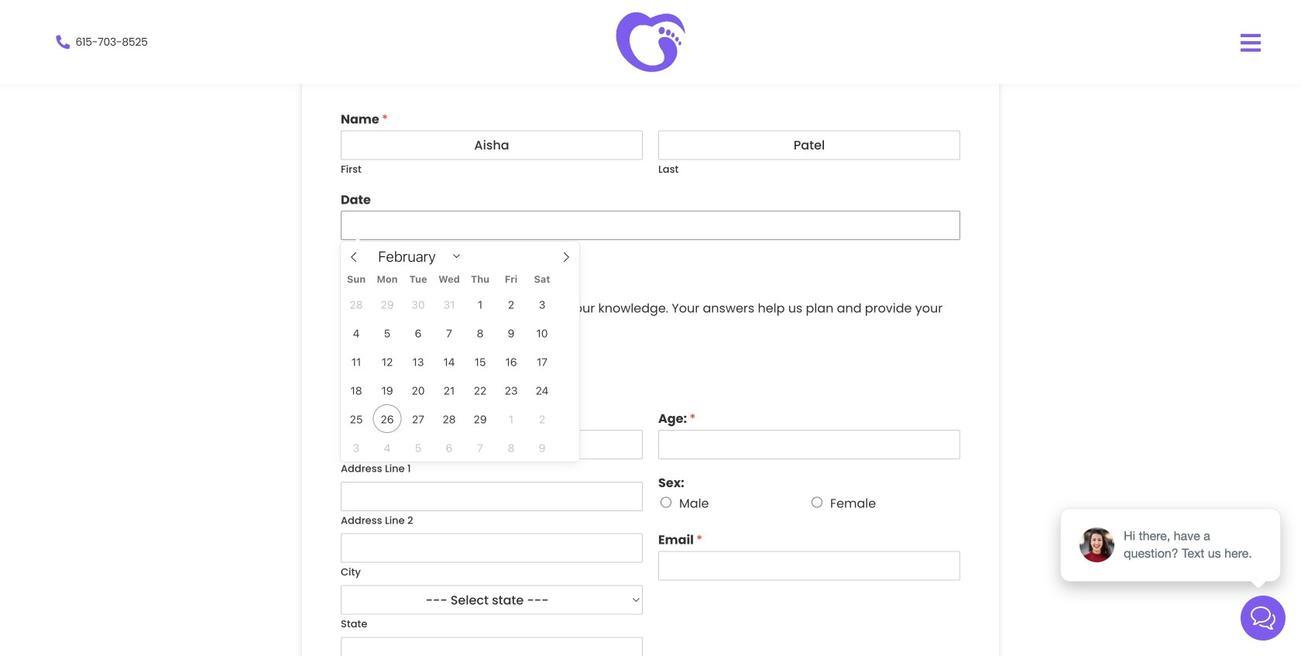 Task type: locate. For each thing, give the bounding box(es) containing it.
january 29, 2024 element
[[373, 290, 402, 319]]

march 9, 2024 element
[[528, 433, 557, 462]]

None number field
[[659, 430, 961, 459]]

january 31, 2024 element
[[435, 290, 464, 319]]

None text field
[[659, 130, 961, 160], [341, 534, 643, 563], [659, 130, 961, 160], [341, 534, 643, 563]]

february 3, 2024 element
[[528, 290, 557, 319]]

february 22, 2024 element
[[466, 376, 495, 405]]

march 2, 2024 element
[[528, 405, 557, 433]]

february 20, 2024 element
[[404, 376, 433, 405]]

february 2, 2024 element
[[497, 290, 526, 319]]

february 12, 2024 element
[[373, 347, 402, 376]]

february 15, 2024 element
[[466, 347, 495, 376]]

february 28, 2024 element
[[435, 405, 464, 433]]

february 19, 2024 element
[[373, 376, 402, 405]]

february 23, 2024 element
[[497, 376, 526, 405]]

march 7, 2024 element
[[466, 433, 495, 462]]

bars image
[[1240, 31, 1263, 54]]

february 24, 2024 element
[[528, 376, 557, 405]]

march 4, 2024 element
[[373, 433, 402, 462]]

february 16, 2024 element
[[497, 347, 526, 376]]

february 17, 2024 element
[[528, 347, 557, 376]]

phone alt image
[[54, 35, 72, 49]]

february 21, 2024 element
[[435, 376, 464, 405]]

february 11, 2024 element
[[342, 347, 371, 376]]

None text field
[[341, 130, 643, 160], [341, 211, 961, 240], [341, 430, 643, 459], [341, 482, 643, 511], [341, 637, 643, 656], [341, 130, 643, 160], [341, 211, 961, 240], [341, 430, 643, 459], [341, 482, 643, 511], [341, 637, 643, 656]]

february 13, 2024 element
[[404, 347, 433, 376]]

None radio
[[661, 497, 672, 508], [812, 497, 823, 508], [661, 497, 672, 508], [812, 497, 823, 508]]

None email field
[[659, 551, 961, 581]]

march 6, 2024 element
[[435, 433, 464, 462]]

february 4, 2024 element
[[342, 319, 371, 347]]



Task type: vqa. For each thing, say whether or not it's contained in the screenshot.
telephone field
no



Task type: describe. For each thing, give the bounding box(es) containing it.
select to open the chat widget image
[[1241, 596, 1286, 641]]

january 30, 2024 element
[[404, 290, 433, 319]]

january 28, 2024 element
[[342, 290, 371, 319]]

march 5, 2024 element
[[404, 433, 433, 462]]

february 27, 2024 element
[[404, 405, 433, 433]]

march 8, 2024 element
[[497, 433, 526, 462]]

february 18, 2024 element
[[342, 376, 371, 405]]

february 9, 2024 element
[[497, 319, 526, 347]]

february 6, 2024 element
[[404, 319, 433, 347]]

february 7, 2024 element
[[435, 319, 464, 347]]

march 3, 2024 element
[[342, 433, 371, 462]]

february 25, 2024 element
[[342, 405, 371, 433]]

february 10, 2024 element
[[528, 319, 557, 347]]

february 26, 2024 element
[[373, 405, 402, 433]]

Year number field
[[433, 266, 488, 283]]

february 1, 2024 element
[[466, 290, 495, 319]]

february 14, 2024 element
[[435, 347, 464, 376]]

march 1, 2024 element
[[497, 405, 526, 433]]

february 8, 2024 element
[[466, 319, 495, 347]]

february 5, 2024 element
[[373, 319, 402, 347]]

february 29, 2024 element
[[466, 405, 495, 433]]



